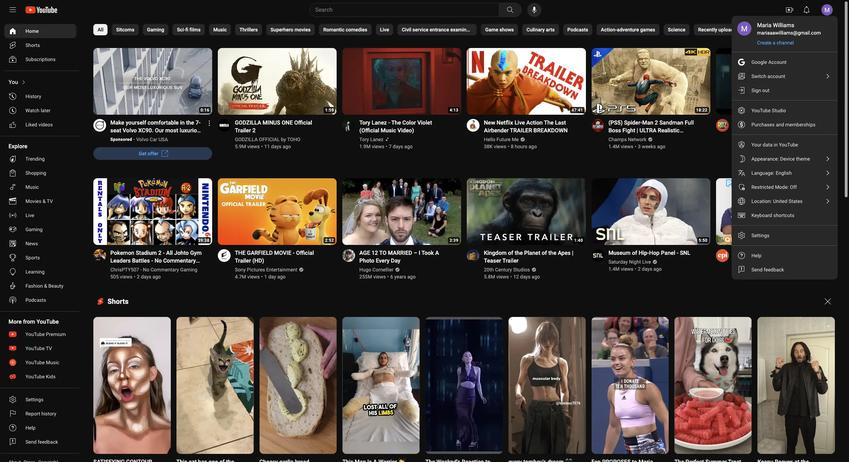 Task type: vqa. For each thing, say whether or not it's contained in the screenshot.


Task type: describe. For each thing, give the bounding box(es) containing it.
tab list containing all
[[93, 20, 781, 40]]

pokemon stadium 2 - all johto gym leaders battles - no commentary (nintendo 64,round 2,rentals only)
[[110, 250, 202, 272]]

ritz presents the ritzcracker
[[733, 120, 811, 126]]

2 inside godzilla minus one official trailer 2
[[252, 127, 256, 134]]

comfortable
[[148, 120, 179, 126]]

views for museum
[[621, 267, 633, 272]]

avatar image image
[[822, 4, 833, 16]]

12 inside age 12 to married – i took a photo every day
[[372, 250, 378, 257]]

car
[[150, 137, 157, 143]]

8
[[511, 144, 514, 150]]

the left 'apes'
[[548, 250, 557, 257]]

1 vertical spatial 12
[[513, 275, 519, 280]]

premium
[[46, 332, 66, 338]]

views for new
[[494, 144, 506, 150]]

days for hip-
[[642, 267, 652, 272]]

ultra
[[640, 127, 657, 134]]

1:40 link
[[467, 179, 586, 246]]

views for age
[[373, 275, 386, 280]]

music up kids
[[46, 360, 59, 366]]

examination
[[450, 27, 478, 33]]

1 minute, 40 seconds element
[[574, 238, 583, 243]]

live inside saturday night live link
[[642, 260, 651, 265]]

official inside the garfield movie - official trailer (hd)
[[296, 250, 314, 257]]

0 vertical spatial settings
[[752, 233, 770, 239]]

google account
[[752, 59, 787, 65]]

century
[[495, 267, 512, 273]]

channel
[[777, 40, 794, 46]]

ago for of
[[532, 275, 540, 280]]

views for godzilla
[[247, 144, 260, 150]]

go to channel: ritz crackers. element
[[759, 129, 790, 135]]

day
[[391, 258, 400, 265]]

lanez for tory lanez - the color violet (official music video)
[[372, 120, 387, 126]]

youtube for youtube tv
[[25, 346, 45, 352]]

epicurious inside $317 vs $13 quesadilla: pro chef & home cook swap ingredients | epicurious
[[733, 266, 760, 272]]

out
[[762, 88, 770, 93]]

snl
[[680, 250, 691, 257]]

get offer link
[[93, 148, 212, 160]]

a
[[435, 250, 439, 257]]

2 down 64,round
[[137, 275, 140, 280]]

1.4m for museum of hip-hop panel - snl
[[609, 267, 620, 272]]

1 vertical spatial podcasts
[[25, 298, 46, 303]]

music inside tory lanez - the color violet (official music video)
[[381, 127, 396, 134]]

new netflix live action the last airbender trailer breakdown by hello future me 38,304 views 8 hours ago 47 minutes element
[[484, 119, 577, 135]]

later
[[41, 108, 50, 114]]

volvo car usa
[[136, 137, 168, 143]]

1 for $13
[[763, 275, 766, 280]]

fashion & beauty
[[25, 284, 63, 289]]

0 vertical spatial podcasts
[[568, 27, 588, 33]]

godzilla minus one official trailer 2
[[235, 120, 312, 134]]

suv.
[[110, 135, 122, 142]]

service
[[413, 27, 429, 33]]

stadium
[[136, 250, 157, 257]]

saturday night live
[[609, 260, 651, 265]]

get
[[139, 151, 146, 157]]

ritz crackers
[[759, 129, 790, 135]]

yourself
[[126, 120, 146, 126]]

1 horizontal spatial shorts
[[108, 298, 129, 306]]

(official
[[359, 127, 379, 134]]

views for tory
[[372, 144, 384, 150]]

official
[[259, 137, 280, 143]]

& inside $317 vs $13 quesadilla: pro chef & home cook swap ingredients | epicurious
[[819, 250, 822, 257]]

kingdom of the planet of the apes | teaser trailer
[[484, 250, 574, 265]]

days for one
[[271, 144, 281, 150]]

all inside pokemon stadium 2 - all johto gym leaders battles - no commentary (nintendo 64,round 2,rentals only)
[[166, 250, 173, 257]]

go to channel: volvo car usa. image
[[93, 119, 106, 132]]

505 views
[[110, 275, 132, 280]]

age 12 to married – i took a photo every day link
[[359, 250, 453, 265]]

tory lanez - the color violet (official music video) by tory lanez 1,920,871 views 7 days ago 4 minutes, 13 seconds element
[[359, 119, 453, 135]]

(ps5) spider-man 2 sandman full boss fight | ultra realistic graphics gameplay [4k 60fps hdr] by champs network 1,472,155 views 3 weeks ago 18 minutes element
[[609, 119, 702, 142]]

the garfield movie - official trailer (hd) by sony pictures entertainment 4,792,981 views 1 day ago 2 minutes, 52 seconds element
[[235, 250, 328, 265]]

Get offer text field
[[139, 151, 158, 157]]

hello future me
[[484, 137, 519, 143]]

keyboard
[[752, 213, 772, 219]]

2 days ago for 2
[[137, 275, 161, 280]]

hugo cornellier image
[[342, 250, 355, 262]]

1 horizontal spatial help
[[752, 253, 762, 259]]

saturday night live image
[[592, 250, 604, 262]]

location:
[[752, 199, 772, 204]]

16 seconds element
[[201, 108, 209, 113]]

godzilla minus one official trailer 2 link
[[235, 119, 328, 135]]

tory lanez
[[359, 137, 383, 143]]

trailer inside kingdom of the planet of the apes | teaser trailer
[[502, 258, 519, 265]]

505
[[110, 275, 119, 280]]

photo
[[359, 258, 374, 265]]

live inside new netflix live action the last airbender trailer breakdown
[[515, 120, 525, 126]]

views for kingdom
[[496, 275, 509, 280]]

4:13
[[450, 108, 459, 113]]

commentary inside pokemon stadium 2 - all johto gym leaders battles - no commentary (nintendo 64,round 2,rentals only)
[[163, 258, 196, 265]]

5:50
[[699, 238, 708, 243]]

youtube studio
[[752, 108, 786, 114]]

sponsored for make
[[110, 137, 132, 142]]

1 minute, 59 seconds element
[[325, 108, 334, 113]]

20th
[[484, 267, 494, 273]]

restricted
[[752, 185, 774, 190]]

1 day ago
[[264, 275, 286, 280]]

views for $317
[[746, 275, 758, 280]]

2 minutes, 52 seconds element
[[325, 238, 334, 243]]

5.9m
[[235, 144, 246, 150]]

ago for pro
[[782, 275, 791, 280]]

godzilla official by toho image
[[218, 119, 231, 132]]

pokemon stadium 2 - all johto gym leaders battles - no commentary (nintendo 64,round 2,rentals only) link
[[110, 250, 204, 272]]

chrispty507 - no commentary gaming image
[[93, 250, 106, 262]]

appearance: device theme option
[[732, 152, 838, 166]]

shows
[[500, 27, 514, 33]]

0 horizontal spatial home
[[25, 28, 39, 34]]

1 horizontal spatial in
[[774, 142, 778, 148]]

255m
[[359, 275, 372, 280]]

the inside new netflix live action the last airbender trailer breakdown
[[544, 120, 554, 126]]

trailer
[[510, 127, 532, 134]]

action-adventure games
[[601, 27, 655, 33]]

romantic comedies
[[323, 27, 367, 33]]

1.4m for (ps5) spider-man 2 sandman full boss fight | ultra realistic graphics gameplay [4k 60fps hdr]
[[609, 144, 620, 150]]

only)
[[187, 266, 200, 272]]

fashion
[[25, 284, 43, 289]]

champs network link
[[609, 136, 647, 143]]

purchases and memberships
[[752, 122, 816, 128]]

ago for panel
[[654, 267, 662, 272]]

days for the
[[520, 275, 531, 280]]

most
[[165, 127, 178, 134]]

1 vertical spatial send feedback
[[25, 440, 58, 446]]

| inside $317 vs $13 quesadilla: pro chef & home cook swap ingredients | epicurious
[[809, 258, 811, 265]]

the left planet
[[515, 250, 523, 257]]

cornellier
[[373, 267, 394, 273]]

1 vertical spatial tv
[[46, 346, 52, 352]]

gym
[[190, 250, 202, 257]]

1:59
[[325, 108, 334, 113]]

ago for trailer
[[283, 144, 291, 150]]

youtube for youtube music
[[25, 360, 45, 366]]

gaming inside 'link'
[[180, 267, 197, 273]]

recently uploaded
[[698, 27, 739, 33]]

of for museum
[[632, 250, 637, 257]]

fi
[[185, 27, 188, 33]]

ritz for ritz crackers
[[759, 129, 769, 135]]

views for (ps5)
[[621, 144, 633, 150]]

leaders
[[110, 258, 131, 265]]

ago for the
[[529, 144, 537, 150]]

hop
[[649, 250, 660, 257]]

views for the
[[247, 275, 260, 280]]

youtube up youtube premium
[[36, 319, 59, 326]]

kingdom of the planet of the apes | teaser trailer by 20th century studios 5,881,871 views 12 days ago 1 minute, 40 seconds element
[[484, 250, 577, 265]]

- inside tory lanez - the color violet (official music video)
[[388, 120, 390, 126]]

gaming inside tab list
[[147, 27, 164, 33]]

took
[[422, 250, 434, 257]]

| inside kingdom of the planet of the apes | teaser trailer
[[572, 250, 574, 257]]

tory lanez - the color violet (official music video)
[[359, 120, 432, 134]]

videos
[[38, 122, 53, 128]]

chrispty507 - no commentary gaming
[[110, 267, 197, 273]]

6
[[390, 275, 393, 280]]

explore
[[8, 143, 27, 150]]

2:39
[[450, 238, 459, 243]]

mariaaawilliams@gmail.com
[[757, 30, 821, 36]]

- inside "element"
[[677, 250, 679, 257]]

offer
[[148, 151, 158, 157]]

museum
[[609, 250, 631, 257]]

1 horizontal spatial feedback
[[764, 267, 784, 273]]

more from youtube
[[8, 319, 59, 326]]

swap
[[764, 258, 778, 265]]

hugo
[[359, 267, 371, 273]]

your data in youtube
[[752, 142, 798, 148]]

0 horizontal spatial shorts
[[25, 42, 40, 48]]

google
[[752, 59, 767, 65]]

days for -
[[393, 144, 403, 150]]

gameplay
[[632, 135, 658, 142]]

- up 64,round
[[151, 258, 153, 265]]

live left civil
[[380, 27, 389, 33]]

game
[[485, 27, 498, 33]]

$317 vs $13 quesadilla: pro chef & home cook swap ingredients | epicurious link
[[733, 250, 827, 272]]

(ps5)
[[609, 120, 623, 126]]

chrispty507 - no commentary gaming link
[[110, 267, 198, 274]]

$317 vs $13 quesadilla: pro chef & home cook swap ingredients | epicurious by epicurious 922,504 views 1 month ago 18 minutes element
[[733, 250, 827, 272]]

volvo inside the make yourself comfortable in the 7- seat volvo xc90. our most luxurious suv.
[[123, 127, 137, 134]]

purchases
[[752, 122, 775, 128]]

1 horizontal spatial send feedback
[[752, 267, 784, 273]]



Task type: locate. For each thing, give the bounding box(es) containing it.
sponsored inside status
[[733, 129, 755, 134]]

youtube for youtube premium
[[25, 332, 45, 338]]

$317
[[733, 250, 746, 257]]

live link
[[4, 209, 76, 223], [4, 209, 76, 223]]

new for new to you
[[752, 27, 762, 33]]

days right 7
[[393, 144, 403, 150]]

1 vertical spatial tory
[[359, 137, 369, 143]]

commentary inside 'link'
[[151, 267, 179, 273]]

1 month ago
[[763, 275, 791, 280]]

godzilla for godzilla official by toho
[[235, 137, 258, 143]]

volvo down yourself
[[123, 127, 137, 134]]

0 horizontal spatial new
[[484, 120, 495, 126]]

of inside "element"
[[632, 250, 637, 257]]

in right data
[[774, 142, 778, 148]]

0 horizontal spatial settings
[[25, 398, 44, 403]]

xc90.
[[138, 127, 153, 134]]

the up luxurious
[[186, 120, 194, 126]]

1 horizontal spatial |
[[637, 127, 638, 134]]

2 1.4m views from the top
[[609, 267, 633, 272]]

0 vertical spatial all
[[98, 27, 103, 33]]

1 1.4m views from the top
[[609, 144, 633, 150]]

views down the champs network
[[621, 144, 633, 150]]

2 vertical spatial |
[[809, 258, 811, 265]]

0 vertical spatial volvo
[[123, 127, 137, 134]]

days down 64,round
[[141, 275, 151, 280]]

learning
[[25, 270, 45, 275]]

1 vertical spatial 1.4m views
[[609, 267, 633, 272]]

2 horizontal spatial of
[[632, 250, 637, 257]]

civil service entrance examination
[[402, 27, 478, 33]]

0 vertical spatial &
[[43, 199, 46, 204]]

1 horizontal spatial no
[[155, 258, 162, 265]]

ago right month
[[782, 275, 791, 280]]

tory inside tory lanez - the color violet (official music video)
[[359, 120, 370, 126]]

0 horizontal spatial gaming
[[25, 227, 43, 233]]

hello future me image
[[467, 119, 480, 132]]

1.4m views down the champs
[[609, 144, 633, 150]]

new netflix live action the last airbender trailer breakdown
[[484, 120, 568, 134]]

1.4m views down saturday
[[609, 267, 633, 272]]

1 vertical spatial lanez
[[370, 137, 383, 143]]

0 vertical spatial in
[[180, 120, 185, 126]]

0 vertical spatial no
[[155, 258, 162, 265]]

4 minutes, 13 seconds element
[[450, 108, 459, 113]]

1 vertical spatial help
[[25, 426, 36, 431]]

| right fight
[[637, 127, 638, 134]]

no up chrispty507 - no commentary gaming 'link'
[[155, 258, 162, 265]]

museum of hip-hop panel - snl by saturday night live 1,472,640 views 2 days ago 5 minutes, 50 seconds element
[[609, 250, 691, 258]]

days down studios
[[520, 275, 531, 280]]

no inside pokemon stadium 2 - all johto gym leaders battles - no commentary (nintendo 64,round 2,rentals only)
[[155, 258, 162, 265]]

2 minutes, 39 seconds element
[[450, 238, 459, 243]]

youtube for youtube kids
[[25, 375, 45, 380]]

1 of from the left
[[508, 250, 513, 257]]

3
[[638, 144, 641, 150]]

restricted mode: off
[[752, 185, 797, 190]]

1 vertical spatial 1.4m
[[609, 267, 620, 272]]

2 days ago for hip-
[[638, 267, 662, 272]]

music link
[[4, 180, 76, 195], [4, 180, 76, 195]]

music up 7
[[381, 127, 396, 134]]

1 vertical spatial shorts
[[108, 298, 129, 306]]

of right planet
[[542, 250, 547, 257]]

home inside $317 vs $13 quesadilla: pro chef & home cook swap ingredients | epicurious
[[733, 258, 748, 265]]

gaming left the sci- at the top left of the page
[[147, 27, 164, 33]]

views down tory lanez link
[[372, 144, 384, 150]]

official
[[294, 120, 312, 126], [296, 250, 314, 257]]

of for kingdom
[[508, 250, 513, 257]]

0:16 link
[[93, 48, 212, 116]]

0 horizontal spatial sponsored
[[110, 137, 132, 142]]

60fps
[[669, 135, 685, 142]]

ago for sandman
[[657, 144, 666, 150]]

new for new netflix live action the last airbender trailer breakdown
[[484, 120, 495, 126]]

12 down studios
[[513, 275, 519, 280]]

spider-
[[624, 120, 642, 126]]

1 horizontal spatial the
[[544, 120, 554, 126]]

tv down youtube premium
[[46, 346, 52, 352]]

5:50 link
[[592, 179, 710, 246]]

1 horizontal spatial podcasts
[[568, 27, 588, 33]]

2 days ago down 64,round
[[137, 275, 161, 280]]

& for beauty
[[44, 284, 47, 289]]

in up luxurious
[[180, 120, 185, 126]]

1 vertical spatial feedback
[[38, 440, 58, 446]]

epicurious
[[733, 266, 760, 272], [733, 267, 756, 273]]

1 vertical spatial sponsored
[[110, 137, 132, 142]]

0 vertical spatial home
[[25, 28, 39, 34]]

epicurious image
[[716, 250, 729, 262]]

7
[[389, 144, 392, 150]]

gaming up news
[[25, 227, 43, 233]]

0 vertical spatial 1.4m
[[609, 144, 620, 150]]

maria williams mariaaawilliams@gmail.com
[[757, 22, 821, 36]]

no down battles
[[143, 267, 149, 273]]

- down battles
[[140, 267, 142, 273]]

shorts down '505 views'
[[108, 298, 129, 306]]

a
[[773, 40, 776, 46]]

None search field
[[297, 3, 523, 17]]

feedback up month
[[764, 267, 784, 273]]

youtube for youtube studio
[[752, 108, 771, 114]]

ritz for ritz presents the ritzcracker
[[733, 120, 745, 126]]

night
[[629, 260, 641, 265]]

watch
[[25, 108, 39, 114]]

1.4m down saturday
[[609, 267, 620, 272]]

days for 2
[[141, 275, 151, 280]]

help down the report
[[25, 426, 36, 431]]

subscriptions link
[[4, 52, 76, 66], [4, 52, 76, 66]]

0 horizontal spatial 12
[[372, 250, 378, 257]]

of up night
[[632, 250, 637, 257]]

shopping link
[[4, 166, 76, 180], [4, 166, 76, 180]]

2:39 link
[[342, 179, 461, 246]]

new inside new netflix live action the last airbender trailer breakdown
[[484, 120, 495, 126]]

39 minutes, 38 seconds element
[[198, 238, 209, 243]]

all left sitcoms
[[98, 27, 103, 33]]

0 vertical spatial send feedback
[[752, 267, 784, 273]]

1.4m views for (ps5) spider-man 2 sandman full boss fight | ultra realistic graphics gameplay [4k 60fps hdr]
[[609, 144, 633, 150]]

20th century studios image
[[467, 250, 480, 262]]

1 vertical spatial new
[[484, 120, 495, 126]]

0 vertical spatial 1.4m views
[[609, 144, 633, 150]]

2 epicurious from the top
[[733, 267, 756, 273]]

pokemon stadium 2 - all johto gym leaders battles - no commentary (nintendo 64,round 2,rentals only) by chrispty507 - no commentary gaming 505 views 2 days ago 39 minutes element
[[110, 250, 204, 272]]

20th century studios link
[[484, 267, 531, 274]]

0 vertical spatial lanez
[[372, 120, 387, 126]]

0 horizontal spatial all
[[98, 27, 103, 33]]

1 godzilla from the top
[[235, 120, 261, 126]]

go to channel: volvo car usa. element
[[136, 137, 168, 143]]

sponsored down presents on the top
[[733, 129, 755, 134]]

all inside tab list
[[98, 27, 103, 33]]

color
[[402, 120, 416, 126]]

official inside godzilla minus one official trailer 2
[[294, 120, 312, 126]]

0 horizontal spatial 1
[[264, 275, 267, 280]]

music right films
[[213, 27, 227, 33]]

1 vertical spatial volvo
[[136, 137, 149, 143]]

trailer up 20th century studios 'link'
[[502, 258, 519, 265]]

godzilla left minus
[[235, 120, 261, 126]]

47:41 link
[[467, 48, 586, 116]]

& for tv
[[43, 199, 46, 204]]

ago for all
[[152, 275, 161, 280]]

2 up godzilla official by toho
[[252, 127, 256, 134]]

video)
[[398, 127, 414, 134]]

official right one
[[294, 120, 312, 126]]

2 right man
[[655, 120, 658, 126]]

united
[[773, 199, 788, 204]]

1 tory from the top
[[359, 120, 370, 126]]

- inside 'link'
[[140, 267, 142, 273]]

0 vertical spatial tory
[[359, 120, 370, 126]]

1 vertical spatial all
[[166, 250, 173, 257]]

museum of hip-hop panel - snl
[[609, 250, 691, 257]]

0 horizontal spatial podcasts
[[25, 298, 46, 303]]

planet
[[524, 250, 540, 257]]

trailer
[[235, 127, 251, 134], [235, 258, 251, 265], [502, 258, 519, 265]]

youtube down youtube tv
[[25, 360, 45, 366]]

0 horizontal spatial feedback
[[38, 440, 58, 446]]

culinary
[[527, 27, 545, 33]]

0 vertical spatial shorts
[[25, 42, 40, 48]]

heading
[[509, 455, 586, 463]]

age 12 to married – i took a photo every day by hugo cornellier 255,101,609 views 6 years ago 2 minutes, 39 seconds element
[[359, 250, 453, 265]]

lanez inside tory lanez - the color violet (official music video)
[[372, 120, 387, 126]]

0 horizontal spatial ritz
[[733, 120, 745, 126]]

ritz down purchases
[[759, 129, 769, 135]]

youtube up youtube music
[[25, 346, 45, 352]]

2 1.4m from the top
[[609, 267, 620, 272]]

studios
[[513, 267, 530, 273]]

views down pictures
[[247, 275, 260, 280]]

0 vertical spatial gaming
[[147, 27, 164, 33]]

tv right movies
[[47, 199, 53, 204]]

1 vertical spatial send
[[25, 440, 37, 446]]

| down chef
[[809, 258, 811, 265]]

1 vertical spatial settings
[[25, 398, 44, 403]]

help
[[752, 253, 762, 259], [25, 426, 36, 431]]

champs network
[[609, 137, 647, 143]]

views for pokemon
[[120, 275, 132, 280]]

godzilla inside godzilla minus one official trailer 2
[[235, 120, 261, 126]]

2 down night
[[638, 267, 641, 272]]

2 the from the left
[[544, 120, 554, 126]]

saturday night live link
[[609, 259, 652, 266]]

1 vertical spatial no
[[143, 267, 149, 273]]

sponsored for ritz
[[733, 129, 755, 134]]

me
[[512, 137, 519, 143]]

godzilla
[[235, 120, 261, 126], [235, 137, 258, 143]]

music up movies
[[25, 185, 39, 190]]

adventure
[[617, 27, 639, 33]]

ago for –
[[407, 275, 416, 280]]

1 horizontal spatial 12
[[513, 275, 519, 280]]

ago down entertainment
[[277, 275, 286, 280]]

1 horizontal spatial ritz
[[759, 129, 769, 135]]

1 horizontal spatial all
[[166, 250, 173, 257]]

report
[[25, 412, 40, 417]]

1.4m
[[609, 144, 620, 150], [609, 267, 620, 272]]

1 the from the left
[[391, 120, 401, 126]]

| inside (ps5) spider-man 2 sandman full boss fight | ultra realistic graphics gameplay [4k 60fps hdr]
[[637, 127, 638, 134]]

presents
[[746, 120, 769, 126]]

2 days ago down museum of hip-hop panel - snl by saturday night live 1,472,640 views 2 days ago 5 minutes, 50 seconds "element"
[[638, 267, 662, 272]]

1 vertical spatial godzilla
[[235, 137, 258, 143]]

podcasts
[[568, 27, 588, 33], [25, 298, 46, 303]]

ago right hours
[[529, 144, 537, 150]]

send down cook
[[752, 267, 763, 273]]

godzilla minus one official trailer 2 by godzilla official by toho 5,908,805 views 11 days ago 1 minute, 59 seconds element
[[235, 119, 328, 135]]

0 vertical spatial sponsored
[[733, 129, 755, 134]]

ritz up the sponsored status
[[733, 120, 745, 126]]

2 godzilla from the top
[[235, 137, 258, 143]]

help left swap
[[752, 253, 762, 259]]

youtube down more from youtube
[[25, 332, 45, 338]]

2,rentals
[[162, 266, 186, 272]]

sponsored status
[[733, 129, 759, 135]]

new left 'to'
[[752, 27, 762, 33]]

1 vertical spatial commentary
[[151, 267, 179, 273]]

lanez
[[372, 120, 387, 126], [370, 137, 383, 143]]

1 horizontal spatial send
[[752, 267, 763, 273]]

help link
[[732, 249, 838, 263], [732, 249, 838, 263], [4, 422, 76, 436], [4, 422, 76, 436]]

1 vertical spatial in
[[774, 142, 778, 148]]

live down movies
[[25, 213, 34, 219]]

1 epicurious from the top
[[733, 266, 760, 272]]

0 horizontal spatial no
[[143, 267, 149, 273]]

new inside tab list
[[752, 27, 762, 33]]

settings link
[[732, 229, 838, 243], [732, 229, 838, 243], [4, 393, 76, 407], [4, 393, 76, 407]]

(hd)
[[252, 258, 264, 265]]

live down museum of hip-hop panel - snl link
[[642, 260, 651, 265]]

tab list
[[93, 20, 781, 40]]

memberships
[[785, 122, 816, 128]]

trailer inside godzilla minus one official trailer 2
[[235, 127, 251, 134]]

1 horizontal spatial home
[[733, 258, 748, 265]]

| right 'apes'
[[572, 250, 574, 257]]

ago for official
[[277, 275, 286, 280]]

ad - make yourself comfortable in the 7- seat volvo xc90. our most luxurious suv. - 16 seconds - the volvo xc90 - volvo car usa - play video element
[[110, 119, 204, 142]]

game shows
[[485, 27, 514, 33]]

hello
[[484, 137, 495, 143]]

ago down kingdom of the planet of the apes | teaser trailer "link"
[[532, 275, 540, 280]]

- inside the garfield movie - official trailer (hd)
[[293, 250, 295, 257]]

2 vertical spatial gaming
[[180, 267, 197, 273]]

0 horizontal spatial of
[[508, 250, 513, 257]]

tory up 1.9m
[[359, 137, 369, 143]]

godzilla up 5.9m views
[[235, 137, 258, 143]]

youtube left kids
[[25, 375, 45, 380]]

the inside the make yourself comfortable in the 7- seat volvo xc90. our most luxurious suv.
[[186, 120, 194, 126]]

2 right stadium
[[158, 250, 161, 257]]

to
[[379, 250, 387, 257]]

appearance: device theme
[[752, 156, 810, 162]]

shorts
[[25, 42, 40, 48], [108, 298, 129, 306]]

no inside 'link'
[[143, 267, 149, 273]]

0 horizontal spatial |
[[572, 250, 574, 257]]

subscriptions
[[25, 57, 56, 62]]

the
[[391, 120, 401, 126], [544, 120, 554, 126]]

pro
[[795, 250, 804, 257]]

live
[[380, 27, 389, 33], [515, 120, 525, 126], [25, 213, 34, 219], [642, 260, 651, 265]]

47 minutes, 41 seconds element
[[572, 108, 583, 113]]

purchases and memberships link
[[732, 118, 838, 132], [732, 118, 838, 132]]

and
[[776, 122, 784, 128]]

gaming down gym
[[180, 267, 197, 273]]

1 horizontal spatial of
[[542, 250, 547, 257]]

0 horizontal spatial send feedback
[[25, 440, 58, 446]]

2 inside (ps5) spider-man 2 sandman full boss fight | ultra realistic graphics gameplay [4k 60fps hdr]
[[655, 120, 658, 126]]

2 inside pokemon stadium 2 - all johto gym leaders battles - no commentary (nintendo 64,round 2,rentals only)
[[158, 250, 161, 257]]

sign out
[[752, 88, 770, 93]]

ago right 'years'
[[407, 275, 416, 280]]

go to channel: ritz crackers. image
[[716, 119, 729, 132]]

send down the report
[[25, 440, 37, 446]]

922k views
[[733, 275, 758, 280]]

1 horizontal spatial new
[[752, 27, 762, 33]]

5.8m views
[[484, 275, 509, 280]]

1 vertical spatial ritz
[[759, 129, 769, 135]]

your data in youtube link
[[732, 138, 838, 152], [732, 138, 838, 152]]

official right movie
[[296, 250, 314, 257]]

new to you
[[752, 27, 777, 33]]

beauty
[[48, 284, 63, 289]]

1 horizontal spatial sponsored
[[733, 129, 755, 134]]

2 1 from the left
[[763, 275, 766, 280]]

make
[[110, 120, 124, 126]]

1 1 from the left
[[264, 275, 267, 280]]

future
[[497, 137, 511, 143]]

youtube
[[752, 108, 771, 114], [779, 142, 798, 148], [36, 319, 59, 326], [25, 332, 45, 338], [25, 346, 45, 352], [25, 360, 45, 366], [25, 375, 45, 380]]

0 vertical spatial ritz
[[733, 120, 745, 126]]

1 vertical spatial 2 days ago
[[137, 275, 161, 280]]

1 left month
[[763, 275, 766, 280]]

ago
[[283, 144, 291, 150], [404, 144, 413, 150], [529, 144, 537, 150], [657, 144, 666, 150], [654, 267, 662, 272], [152, 275, 161, 280], [277, 275, 286, 280], [407, 275, 416, 280], [532, 275, 540, 280], [782, 275, 791, 280]]

tory for tory lanez - the color violet (official music video)
[[359, 120, 370, 126]]

1 vertical spatial |
[[572, 250, 574, 257]]

tory for tory lanez
[[359, 137, 369, 143]]

tory lanez image
[[342, 119, 355, 132]]

ago down "hop" at the bottom
[[654, 267, 662, 272]]

sony pictures entertainment image
[[218, 250, 231, 262]]

2 horizontal spatial gaming
[[180, 267, 197, 273]]

youtube up presents on the top
[[752, 108, 771, 114]]

volvo down xc90.
[[136, 137, 149, 143]]

& left beauty
[[44, 284, 47, 289]]

views right 5.9m
[[247, 144, 260, 150]]

1 vertical spatial official
[[296, 250, 314, 257]]

trailer up 5.9m
[[235, 127, 251, 134]]

0 vertical spatial feedback
[[764, 267, 784, 273]]

1 1.4m from the top
[[609, 144, 620, 150]]

the up the go to channel: ritz crackers. element
[[770, 120, 778, 126]]

lanez for tory lanez
[[370, 137, 383, 143]]

settings up the report
[[25, 398, 44, 403]]

0 vertical spatial official
[[294, 120, 312, 126]]

chef
[[805, 250, 817, 257]]

0 vertical spatial send
[[752, 267, 763, 273]]

views down saturday night live
[[621, 267, 633, 272]]

12 left to on the left bottom of the page
[[372, 250, 378, 257]]

1 vertical spatial home
[[733, 258, 748, 265]]

0 vertical spatial commentary
[[163, 258, 196, 265]]

(ps5) spider-man 2 sandman full boss fight | ultra realistic graphics gameplay [4k 60fps hdr] link
[[609, 119, 702, 142]]

1 left the day
[[264, 275, 267, 280]]

1 horizontal spatial gaming
[[147, 27, 164, 33]]

ago down chrispty507 - no commentary gaming 'link'
[[152, 275, 161, 280]]

the garfield movie - official trailer (hd)
[[235, 250, 314, 265]]

1 horizontal spatial 1
[[763, 275, 766, 280]]

in inside the make yourself comfortable in the 7- seat volvo xc90. our most luxurious suv.
[[180, 120, 185, 126]]

0 horizontal spatial the
[[391, 120, 401, 126]]

settings up $13
[[752, 233, 770, 239]]

liked videos link
[[4, 118, 76, 132], [4, 118, 76, 132]]

0 vertical spatial tv
[[47, 199, 53, 204]]

views down chrispty507
[[120, 275, 132, 280]]

views down hugo cornellier link
[[373, 275, 386, 280]]

sponsored down "seat"
[[110, 137, 132, 142]]

views down hello future me at the right top of page
[[494, 144, 506, 150]]

days right '11'
[[271, 144, 281, 150]]

history link
[[4, 89, 76, 104], [4, 89, 76, 104]]

2 horizontal spatial |
[[809, 258, 811, 265]]

0 vertical spatial 12
[[372, 250, 378, 257]]

& right movies
[[43, 199, 46, 204]]

- left snl
[[677, 250, 679, 257]]

ago down video)
[[404, 144, 413, 150]]

panel
[[661, 250, 675, 257]]

live up trailer
[[515, 120, 525, 126]]

2 of from the left
[[542, 250, 547, 257]]

1.4m views for museum of hip-hop panel - snl
[[609, 267, 633, 272]]

tory up (official
[[359, 120, 370, 126]]

1 vertical spatial gaming
[[25, 227, 43, 233]]

2 tory from the top
[[359, 137, 369, 143]]

lanez up (official
[[372, 120, 387, 126]]

send feedback down the report history
[[25, 440, 58, 446]]

- right stadium
[[163, 250, 165, 257]]

home up subscriptions
[[25, 28, 39, 34]]

youtube music link
[[4, 356, 76, 370], [4, 356, 76, 370]]

0 horizontal spatial help
[[25, 426, 36, 431]]

18 minutes, 22 seconds element
[[696, 108, 708, 113]]

trailer inside the garfield movie - official trailer (hd)
[[235, 258, 251, 265]]

- right movie
[[293, 250, 295, 257]]

champs network image
[[592, 119, 604, 132]]

3 of from the left
[[632, 250, 637, 257]]

our
[[155, 127, 164, 134]]

2 vertical spatial &
[[44, 284, 47, 289]]

0 horizontal spatial in
[[180, 120, 185, 126]]

0 horizontal spatial send
[[25, 440, 37, 446]]

Search text field
[[315, 5, 497, 15]]

youtube up device
[[779, 142, 798, 148]]

1 for movie
[[264, 275, 267, 280]]

podcasts down fashion
[[25, 298, 46, 303]]

1 horizontal spatial 2 days ago
[[638, 267, 662, 272]]

ago for color
[[404, 144, 413, 150]]

5 minutes, 50 seconds element
[[699, 238, 708, 243]]

0 vertical spatial help
[[752, 253, 762, 259]]

all left johto at the left of page
[[166, 250, 173, 257]]

0 vertical spatial 2 days ago
[[638, 267, 662, 272]]

godzilla for godzilla minus one official trailer 2
[[235, 120, 261, 126]]

0 vertical spatial |
[[637, 127, 638, 134]]

the
[[235, 250, 246, 257]]

0 horizontal spatial 2 days ago
[[137, 275, 161, 280]]

you link
[[4, 75, 76, 89], [4, 75, 76, 89]]

11
[[264, 144, 270, 150]]

sony pictures entertainment link
[[235, 267, 298, 274]]

the inside tory lanez - the color violet (official music video)
[[391, 120, 401, 126]]



